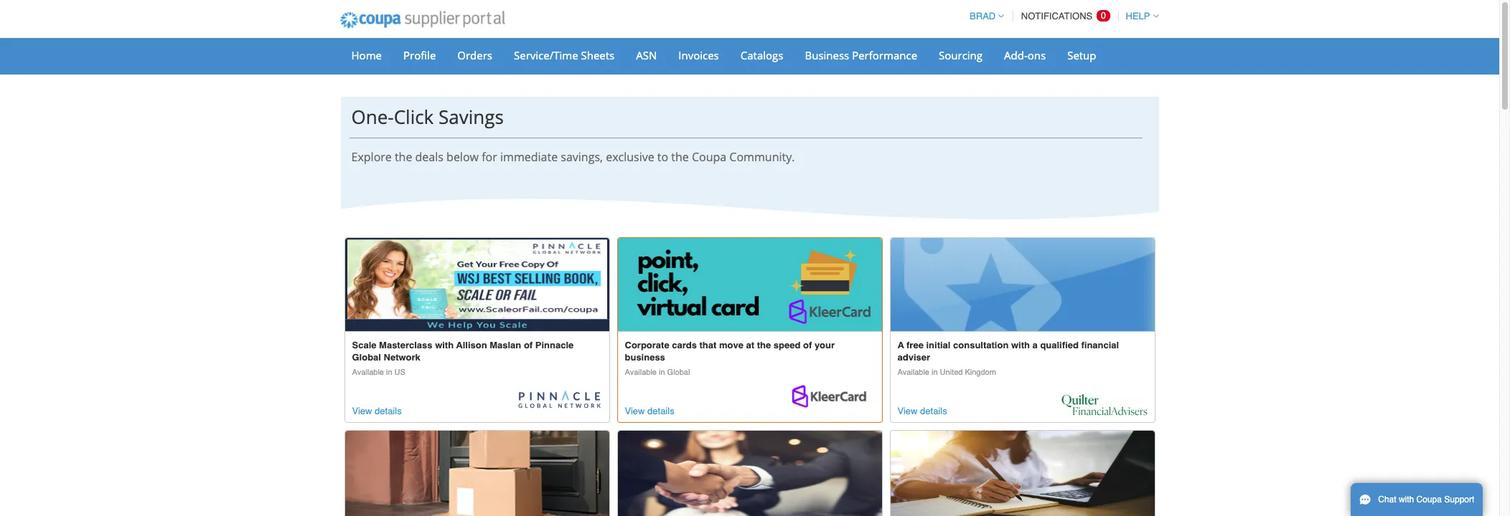 Task type: vqa. For each thing, say whether or not it's contained in the screenshot.
'Chat with Coupa Support' in the bottom of the page
yes



Task type: describe. For each thing, give the bounding box(es) containing it.
move
[[719, 340, 744, 351]]

diversity masterminds image
[[891, 431, 1155, 517]]

click
[[394, 104, 434, 130]]

at
[[746, 340, 755, 351]]

savings
[[439, 104, 504, 130]]

a
[[1033, 340, 1038, 351]]

network
[[384, 353, 421, 363]]

below
[[447, 149, 479, 165]]

corporate cards that move at the speed of your business available in global
[[625, 340, 835, 378]]

chat with coupa support
[[1378, 495, 1475, 505]]

one-
[[351, 104, 394, 130]]

global inside the corporate cards that move at the speed of your business available in global
[[667, 368, 690, 378]]

brad
[[970, 11, 996, 22]]

view details for a free initial consultation with a qualified financial adviser
[[898, 406, 947, 417]]

sourcing link
[[930, 45, 992, 66]]

support
[[1445, 495, 1475, 505]]

service/time
[[514, 48, 578, 62]]

exclusive
[[606, 149, 654, 165]]

available for network
[[352, 368, 384, 378]]

1 vertical spatial pinnacle global network image
[[516, 391, 602, 416]]

service/time sheets
[[514, 48, 615, 62]]

0 horizontal spatial the
[[395, 149, 412, 165]]

asn link
[[627, 45, 666, 66]]

chat
[[1378, 495, 1397, 505]]

view for a free initial consultation with a qualified financial adviser
[[898, 406, 918, 417]]

in inside the corporate cards that move at the speed of your business available in global
[[659, 368, 665, 378]]

cards
[[672, 340, 697, 351]]

profile
[[403, 48, 436, 62]]

initial
[[926, 340, 951, 351]]

business performance link
[[796, 45, 927, 66]]

asn
[[636, 48, 657, 62]]

performance
[[852, 48, 917, 62]]

view details button for a free initial consultation with a qualified financial adviser
[[898, 404, 947, 419]]

view for corporate cards that move at the speed of your business
[[625, 406, 645, 417]]

add-
[[1004, 48, 1028, 62]]

available for adviser
[[898, 368, 930, 378]]

1 vertical spatial quilter financial advisers image
[[1061, 394, 1148, 416]]

financial
[[1081, 340, 1119, 351]]

setup link
[[1058, 45, 1106, 66]]

0 vertical spatial kleercard image
[[618, 238, 882, 332]]

service/time sheets link
[[505, 45, 624, 66]]

immediate
[[500, 149, 558, 165]]

available inside the corporate cards that move at the speed of your business available in global
[[625, 368, 657, 378]]

0 vertical spatial quilter financial advisers image
[[891, 238, 1155, 332]]

coupa inside chat with coupa support button
[[1417, 495, 1442, 505]]

community.
[[730, 149, 795, 165]]

of inside scale masterclass with allison maslan of pinnacle global network available in us
[[524, 340, 533, 351]]

masterclass
[[379, 340, 433, 351]]

one-click savings
[[351, 104, 504, 130]]

catalogs
[[741, 48, 784, 62]]

a
[[898, 340, 904, 351]]

invoices link
[[669, 45, 728, 66]]

maslan
[[490, 340, 521, 351]]

with inside scale masterclass with allison maslan of pinnacle global network available in us
[[435, 340, 454, 351]]

catalogs link
[[731, 45, 793, 66]]

view for scale masterclass with allison maslan of pinnacle global network
[[352, 406, 372, 417]]

sourcing
[[939, 48, 983, 62]]

in for adviser
[[932, 368, 938, 378]]



Task type: locate. For each thing, give the bounding box(es) containing it.
2 horizontal spatial the
[[757, 340, 771, 351]]

0 horizontal spatial available
[[352, 368, 384, 378]]

explore
[[351, 149, 392, 165]]

details for corporate cards that move at the speed of your business
[[648, 406, 675, 417]]

with right chat
[[1399, 495, 1414, 505]]

setup
[[1068, 48, 1097, 62]]

available inside 'a free initial consultation with a qualified financial adviser available in united kingdom'
[[898, 368, 930, 378]]

details down 'united'
[[920, 406, 947, 417]]

kingdom
[[965, 368, 996, 378]]

notifications link
[[1016, 2, 1113, 30]]

details down business
[[648, 406, 675, 417]]

ons
[[1028, 48, 1046, 62]]

1 vertical spatial kleercard image
[[789, 384, 875, 416]]

0 horizontal spatial with
[[435, 340, 454, 351]]

with inside 'a free initial consultation with a qualified financial adviser available in united kingdom'
[[1011, 340, 1030, 351]]

that
[[700, 340, 717, 351]]

view details for corporate cards that move at the speed of your business
[[625, 406, 675, 417]]

brad link
[[963, 11, 1004, 22]]

corporate
[[625, 340, 670, 351]]

view details button
[[352, 404, 402, 419], [625, 404, 675, 419], [898, 404, 947, 419]]

1 view details button from the left
[[352, 404, 402, 419]]

in inside scale masterclass with allison maslan of pinnacle global network available in us
[[386, 368, 392, 378]]

1 horizontal spatial of
[[803, 340, 812, 351]]

global down scale
[[352, 353, 381, 363]]

2 horizontal spatial in
[[932, 368, 938, 378]]

notifications
[[1021, 11, 1095, 22]]

3 view from the left
[[898, 406, 918, 417]]

business
[[805, 48, 849, 62]]

invoices
[[679, 48, 719, 62]]

available down scale
[[352, 368, 384, 378]]

available
[[352, 368, 384, 378], [625, 368, 657, 378], [898, 368, 930, 378]]

in left us
[[386, 368, 392, 378]]

allison
[[456, 340, 487, 351]]

sheets
[[581, 48, 615, 62]]

view details button for scale masterclass with allison maslan of pinnacle global network
[[352, 404, 402, 419]]

view details for scale masterclass with allison maslan of pinnacle global network
[[352, 406, 402, 417]]

coupa right to
[[692, 149, 727, 165]]

1 horizontal spatial global
[[667, 368, 690, 378]]

2 available from the left
[[625, 368, 657, 378]]

pinnacle
[[535, 340, 574, 351]]

view down adviser
[[898, 406, 918, 417]]

in
[[386, 368, 392, 378], [659, 368, 665, 378], [932, 368, 938, 378]]

for
[[482, 149, 497, 165]]

the right at
[[757, 340, 771, 351]]

2 view from the left
[[625, 406, 645, 417]]

2 details from the left
[[648, 406, 675, 417]]

orders link
[[448, 45, 502, 66]]

1 horizontal spatial coupa
[[1417, 495, 1442, 505]]

1 available from the left
[[352, 368, 384, 378]]

in inside 'a free initial consultation with a qualified financial adviser available in united kingdom'
[[932, 368, 938, 378]]

2 in from the left
[[659, 368, 665, 378]]

quilter financial advisers image
[[891, 238, 1155, 332], [1061, 394, 1148, 416]]

1 horizontal spatial the
[[671, 149, 689, 165]]

3 view details button from the left
[[898, 404, 947, 419]]

1 horizontal spatial view details button
[[625, 404, 675, 419]]

scale masterclass with allison maslan of pinnacle global network available in us
[[352, 340, 574, 378]]

kleercard image down your
[[789, 384, 875, 416]]

2 view details button from the left
[[625, 404, 675, 419]]

global
[[352, 353, 381, 363], [667, 368, 690, 378]]

view details button for corporate cards that move at the speed of your business
[[625, 404, 675, 419]]

in for network
[[386, 368, 392, 378]]

savings,
[[561, 149, 603, 165]]

navigation containing brad
[[963, 2, 1159, 30]]

explore the deals below for immediate savings, exclusive to the coupa community.
[[351, 149, 795, 165]]

view
[[352, 406, 372, 417], [625, 406, 645, 417], [898, 406, 918, 417]]

0 horizontal spatial in
[[386, 368, 392, 378]]

1 in from the left
[[386, 368, 392, 378]]

with inside button
[[1399, 495, 1414, 505]]

2 view details from the left
[[625, 406, 675, 417]]

quilter financial advisers image down financial
[[1061, 394, 1148, 416]]

consultation
[[953, 340, 1009, 351]]

0 vertical spatial coupa
[[692, 149, 727, 165]]

certify my company image
[[618, 431, 882, 517]]

with
[[435, 340, 454, 351], [1011, 340, 1030, 351], [1399, 495, 1414, 505]]

2 horizontal spatial details
[[920, 406, 947, 417]]

home
[[351, 48, 382, 62]]

3 view details from the left
[[898, 406, 947, 417]]

view down business
[[625, 406, 645, 417]]

global inside scale masterclass with allison maslan of pinnacle global network available in us
[[352, 353, 381, 363]]

details down us
[[375, 406, 402, 417]]

view details down business
[[625, 406, 675, 417]]

2 horizontal spatial view
[[898, 406, 918, 417]]

coupa
[[692, 149, 727, 165], [1417, 495, 1442, 505]]

global down cards
[[667, 368, 690, 378]]

united
[[940, 368, 963, 378]]

view details button down 'united'
[[898, 404, 947, 419]]

1 horizontal spatial with
[[1011, 340, 1030, 351]]

of inside the corporate cards that move at the speed of your business available in global
[[803, 340, 812, 351]]

coupa left 'support'
[[1417, 495, 1442, 505]]

view details down 'united'
[[898, 406, 947, 417]]

details for scale masterclass with allison maslan of pinnacle global network
[[375, 406, 402, 417]]

0 horizontal spatial of
[[524, 340, 533, 351]]

2 horizontal spatial available
[[898, 368, 930, 378]]

a free initial consultation with a qualified financial adviser available in united kingdom
[[898, 340, 1119, 378]]

1 horizontal spatial details
[[648, 406, 675, 417]]

navigation
[[963, 2, 1159, 30]]

1 horizontal spatial view details
[[625, 406, 675, 417]]

pinnacle global network image down pinnacle
[[516, 391, 602, 416]]

view details down us
[[352, 406, 402, 417]]

available down business
[[625, 368, 657, 378]]

free
[[907, 340, 924, 351]]

0 vertical spatial pinnacle global network image
[[345, 238, 609, 332]]

adviser
[[898, 353, 930, 363]]

add-ons
[[1004, 48, 1046, 62]]

2 horizontal spatial with
[[1399, 495, 1414, 505]]

0 horizontal spatial view details
[[352, 406, 402, 417]]

deals
[[415, 149, 444, 165]]

view down scale
[[352, 406, 372, 417]]

of left your
[[803, 340, 812, 351]]

view details
[[352, 406, 402, 417], [625, 406, 675, 417], [898, 406, 947, 417]]

with left allison
[[435, 340, 454, 351]]

0 vertical spatial global
[[352, 353, 381, 363]]

1 vertical spatial coupa
[[1417, 495, 1442, 505]]

view details button down business
[[625, 404, 675, 419]]

3 in from the left
[[932, 368, 938, 378]]

1 view details from the left
[[352, 406, 402, 417]]

speed
[[774, 340, 801, 351]]

the
[[395, 149, 412, 165], [671, 149, 689, 165], [757, 340, 771, 351]]

qualified
[[1040, 340, 1079, 351]]

3 details from the left
[[920, 406, 947, 417]]

0 horizontal spatial view details button
[[352, 404, 402, 419]]

1 vertical spatial global
[[667, 368, 690, 378]]

your
[[815, 340, 835, 351]]

2 of from the left
[[803, 340, 812, 351]]

orders
[[458, 48, 492, 62]]

business performance
[[805, 48, 917, 62]]

kleercard image up at
[[618, 238, 882, 332]]

profile link
[[394, 45, 445, 66]]

kleercard image
[[618, 238, 882, 332], [789, 384, 875, 416]]

71lbs image
[[345, 431, 609, 517]]

business
[[625, 353, 665, 363]]

the right to
[[671, 149, 689, 165]]

to
[[657, 149, 668, 165]]

of
[[524, 340, 533, 351], [803, 340, 812, 351]]

3 available from the left
[[898, 368, 930, 378]]

add-ons link
[[995, 45, 1055, 66]]

0 horizontal spatial view
[[352, 406, 372, 417]]

the left the deals
[[395, 149, 412, 165]]

pinnacle global network image
[[345, 238, 609, 332], [516, 391, 602, 416]]

of right maslan
[[524, 340, 533, 351]]

pinnacle global network image up allison
[[345, 238, 609, 332]]

home link
[[342, 45, 391, 66]]

2 horizontal spatial view details
[[898, 406, 947, 417]]

details for a free initial consultation with a qualified financial adviser
[[920, 406, 947, 417]]

quilter financial advisers image up a at bottom
[[891, 238, 1155, 332]]

coupa supplier portal image
[[330, 2, 515, 38]]

0 horizontal spatial coupa
[[692, 149, 727, 165]]

chat with coupa support button
[[1351, 484, 1483, 517]]

us
[[395, 368, 406, 378]]

the inside the corporate cards that move at the speed of your business available in global
[[757, 340, 771, 351]]

1 of from the left
[[524, 340, 533, 351]]

details
[[375, 406, 402, 417], [648, 406, 675, 417], [920, 406, 947, 417]]

available down adviser
[[898, 368, 930, 378]]

available inside scale masterclass with allison maslan of pinnacle global network available in us
[[352, 368, 384, 378]]

in left 'united'
[[932, 368, 938, 378]]

0 horizontal spatial details
[[375, 406, 402, 417]]

1 details from the left
[[375, 406, 402, 417]]

1 horizontal spatial available
[[625, 368, 657, 378]]

with left a at bottom
[[1011, 340, 1030, 351]]

0 horizontal spatial global
[[352, 353, 381, 363]]

1 horizontal spatial in
[[659, 368, 665, 378]]

1 horizontal spatial view
[[625, 406, 645, 417]]

1 view from the left
[[352, 406, 372, 417]]

2 horizontal spatial view details button
[[898, 404, 947, 419]]

view details button down us
[[352, 404, 402, 419]]

scale
[[352, 340, 377, 351]]

in down business
[[659, 368, 665, 378]]



